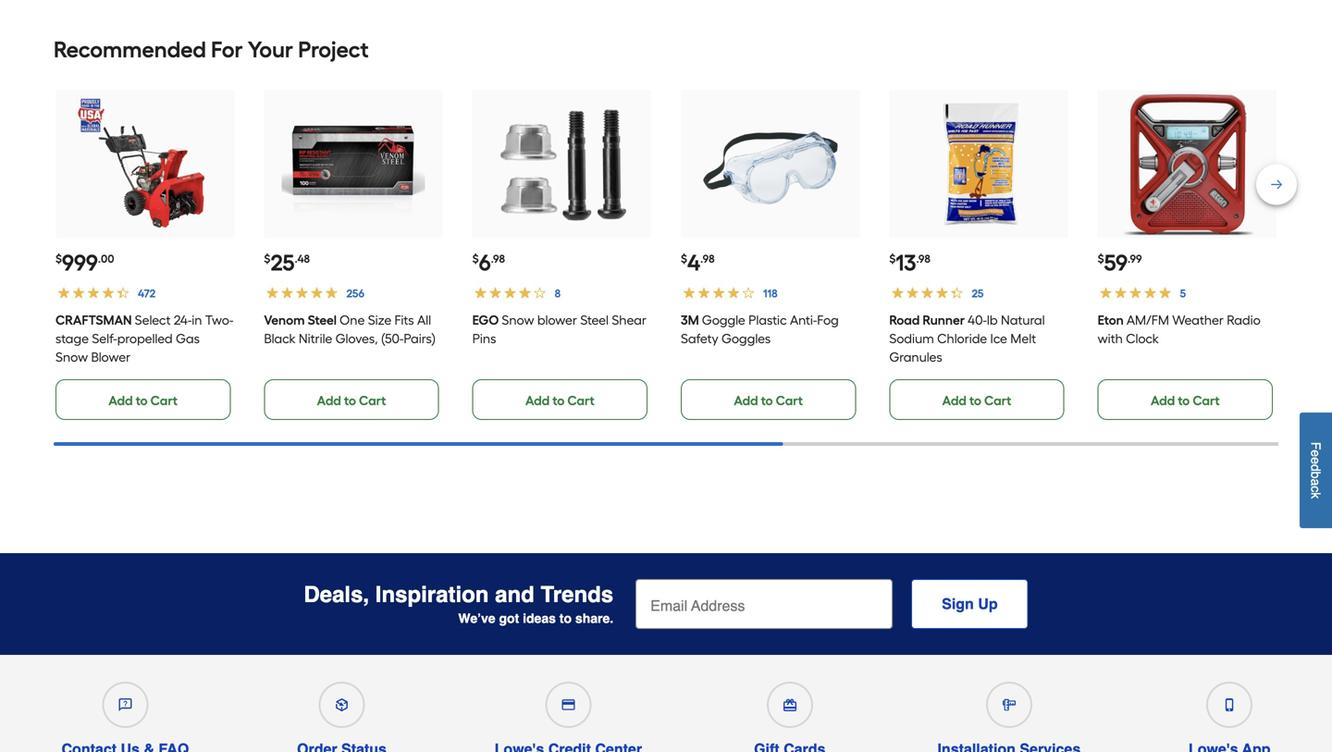 Task type: describe. For each thing, give the bounding box(es) containing it.
all
[[417, 312, 431, 328]]

ego snow blower steel shear pins image
[[491, 93, 634, 236]]

4
[[688, 250, 701, 276]]

24-
[[174, 312, 192, 328]]

40-
[[968, 312, 987, 328]]

inspiration
[[376, 582, 489, 608]]

sodium
[[890, 331, 935, 346]]

propelled
[[117, 331, 173, 346]]

$ for 4
[[681, 252, 688, 266]]

in
[[192, 312, 202, 328]]

$ 13 .98
[[890, 250, 931, 276]]

customer care image
[[119, 699, 132, 712]]

add for 4
[[734, 393, 759, 408]]

dimensions image
[[1003, 699, 1016, 712]]

to inside deals, inspiration and trends we've got ideas to share.
[[560, 611, 572, 626]]

6
[[479, 250, 491, 276]]

add to cart for 59
[[1151, 393, 1221, 408]]

goggles
[[722, 331, 771, 346]]

with
[[1098, 331, 1123, 346]]

$ for 59
[[1098, 252, 1105, 266]]

weather
[[1173, 312, 1224, 328]]

one
[[340, 312, 365, 328]]

add for 6
[[526, 393, 550, 408]]

d
[[1309, 464, 1324, 472]]

59
[[1105, 250, 1128, 276]]

999 list item
[[56, 90, 234, 420]]

venom
[[264, 312, 305, 328]]

recommended
[[54, 36, 206, 63]]

fits
[[395, 312, 414, 328]]

select
[[135, 312, 171, 328]]

lb
[[987, 312, 998, 328]]

add to cart for 4
[[734, 393, 803, 408]]

to for 13
[[970, 393, 982, 408]]

venom steel one size fits all black nitrile gloves, (50-pairs) image
[[282, 93, 425, 236]]

trends
[[541, 582, 614, 608]]

fog
[[818, 312, 839, 328]]

pairs)
[[404, 331, 436, 346]]

$ for 999
[[56, 252, 62, 266]]

3m goggle plastic anti-fog safety goggles image
[[699, 93, 842, 236]]

$ for 13
[[890, 252, 896, 266]]

select 24-in two- stage self-propelled gas snow blower
[[56, 312, 234, 365]]

.98 for 6
[[491, 252, 505, 266]]

cart for 59
[[1193, 393, 1221, 408]]

road
[[890, 312, 920, 328]]

add to cart for 13
[[943, 393, 1012, 408]]

project
[[298, 36, 369, 63]]

k
[[1309, 492, 1324, 499]]

$ for 25
[[264, 252, 271, 266]]

am/fm weather radio with clock
[[1098, 312, 1261, 346]]

self-
[[92, 331, 117, 346]]

clock
[[1127, 331, 1160, 346]]

.98 for 13
[[917, 252, 931, 266]]

.98 for 4
[[701, 252, 715, 266]]

add to cart link for 999
[[56, 379, 231, 420]]

add to cart for 6
[[526, 393, 595, 408]]

2 e from the top
[[1309, 457, 1324, 464]]

ice
[[991, 331, 1008, 346]]

road runner 40-lb natural sodium chloride ice melt granules image
[[908, 93, 1051, 236]]

25 list item
[[264, 90, 443, 420]]

nitrile
[[299, 331, 333, 346]]

6 list item
[[473, 90, 652, 420]]

cart for 6
[[568, 393, 595, 408]]

shear
[[612, 312, 647, 328]]

sign up button
[[912, 579, 1029, 629]]

blower
[[538, 312, 578, 328]]

craftsman select 24-in two-stage self-propelled gas snow blower image
[[73, 93, 217, 236]]

steel inside snow blower steel shear pins
[[581, 312, 609, 328]]

chloride
[[938, 331, 988, 346]]

f e e d b a c k
[[1309, 442, 1324, 499]]

black
[[264, 331, 296, 346]]

add to cart link for 13
[[890, 379, 1065, 420]]

to for 59
[[1179, 393, 1191, 408]]

13
[[896, 250, 917, 276]]

snow inside snow blower steel shear pins
[[502, 312, 534, 328]]

snow blower steel shear pins
[[473, 312, 647, 346]]

sign up
[[942, 595, 998, 613]]

share.
[[576, 611, 614, 626]]

radio
[[1228, 312, 1261, 328]]

add for 999
[[109, 393, 133, 408]]

for
[[211, 36, 243, 63]]

1 e from the top
[[1309, 450, 1324, 457]]

$ 4 .98
[[681, 250, 715, 276]]

add for 13
[[943, 393, 967, 408]]

f e e d b a c k button
[[1300, 413, 1333, 528]]

gas
[[176, 331, 200, 346]]

to for 999
[[136, 393, 148, 408]]

gift card image
[[784, 699, 797, 712]]



Task type: vqa. For each thing, say whether or not it's contained in the screenshot.
2nd the 1 out of 5 stars element
no



Task type: locate. For each thing, give the bounding box(es) containing it.
snow
[[502, 312, 534, 328], [56, 349, 88, 365]]

add to cart down 'blower'
[[109, 393, 178, 408]]

add to cart link
[[56, 379, 231, 420], [264, 379, 439, 420], [473, 379, 648, 420], [681, 379, 856, 420], [890, 379, 1065, 420], [1098, 379, 1274, 420]]

cart down ice
[[985, 393, 1012, 408]]

add inside 59 list item
[[1151, 393, 1176, 408]]

2 cart from the left
[[359, 393, 386, 408]]

13 list item
[[890, 90, 1069, 420]]

add to cart for 999
[[109, 393, 178, 408]]

to down "40-lb natural sodium chloride ice melt granules"
[[970, 393, 982, 408]]

add to cart down "40-lb natural sodium chloride ice melt granules"
[[943, 393, 1012, 408]]

add to cart down goggles
[[734, 393, 803, 408]]

steel inside 25 'list item'
[[308, 312, 337, 328]]

add
[[109, 393, 133, 408], [317, 393, 341, 408], [526, 393, 550, 408], [734, 393, 759, 408], [943, 393, 967, 408], [1151, 393, 1176, 408]]

cart inside 6 list item
[[568, 393, 595, 408]]

4 add from the left
[[734, 393, 759, 408]]

add inside 4 list item
[[734, 393, 759, 408]]

.98 up ego
[[491, 252, 505, 266]]

1 horizontal spatial snow
[[502, 312, 534, 328]]

add down snow blower steel shear pins
[[526, 393, 550, 408]]

stage
[[56, 331, 89, 346]]

add to cart link inside 999 list item
[[56, 379, 231, 420]]

1 vertical spatial snow
[[56, 349, 88, 365]]

add to cart link inside 6 list item
[[473, 379, 648, 420]]

runner
[[923, 312, 965, 328]]

to for 4
[[761, 393, 773, 408]]

craftsman
[[56, 312, 132, 328]]

$ inside $ 6 .98
[[473, 252, 479, 266]]

add to cart link down snow blower steel shear pins
[[473, 379, 648, 420]]

cart inside 59 list item
[[1193, 393, 1221, 408]]

am/fm
[[1127, 312, 1170, 328]]

to inside 6 list item
[[553, 393, 565, 408]]

3 add to cart from the left
[[526, 393, 595, 408]]

add to cart link down 'blower'
[[56, 379, 231, 420]]

venom steel
[[264, 312, 337, 328]]

$ up road
[[890, 252, 896, 266]]

$ inside $ 25 .48
[[264, 252, 271, 266]]

add to cart inside 13 list item
[[943, 393, 1012, 408]]

.00
[[98, 252, 114, 266]]

cart inside 4 list item
[[776, 393, 803, 408]]

cart inside 25 'list item'
[[359, 393, 386, 408]]

f
[[1309, 442, 1324, 450]]

add to cart down snow blower steel shear pins
[[526, 393, 595, 408]]

5 add to cart link from the left
[[890, 379, 1065, 420]]

59 list item
[[1098, 90, 1277, 420]]

0 horizontal spatial snow
[[56, 349, 88, 365]]

$ left .48
[[264, 252, 271, 266]]

to for 25
[[344, 393, 356, 408]]

3m
[[681, 312, 699, 328]]

add to cart for 25
[[317, 393, 386, 408]]

melt
[[1011, 331, 1037, 346]]

to
[[136, 393, 148, 408], [344, 393, 356, 408], [553, 393, 565, 408], [761, 393, 773, 408], [970, 393, 982, 408], [1179, 393, 1191, 408], [560, 611, 572, 626]]

$ 25 .48
[[264, 250, 310, 276]]

add to cart down gloves,
[[317, 393, 386, 408]]

add to cart link for 59
[[1098, 379, 1274, 420]]

$ inside $ 4 .98
[[681, 252, 688, 266]]

4 add to cart from the left
[[734, 393, 803, 408]]

sign
[[942, 595, 974, 613]]

cart for 13
[[985, 393, 1012, 408]]

add to cart link down am/fm weather radio with clock
[[1098, 379, 1274, 420]]

add to cart link for 6
[[473, 379, 648, 420]]

add to cart link inside 4 list item
[[681, 379, 856, 420]]

1 horizontal spatial .98
[[701, 252, 715, 266]]

your
[[248, 36, 293, 63]]

3 $ from the left
[[473, 252, 479, 266]]

to right ideas
[[560, 611, 572, 626]]

to inside 13 list item
[[970, 393, 982, 408]]

add down nitrile
[[317, 393, 341, 408]]

cart inside 999 list item
[[151, 393, 178, 408]]

anti-
[[790, 312, 818, 328]]

to down gloves,
[[344, 393, 356, 408]]

add to cart inside 25 'list item'
[[317, 393, 386, 408]]

.48
[[295, 252, 310, 266]]

eton am/fm weather radio with clock image
[[1116, 93, 1259, 236]]

up
[[979, 595, 998, 613]]

and
[[495, 582, 535, 608]]

.98 up goggle
[[701, 252, 715, 266]]

.98
[[491, 252, 505, 266], [701, 252, 715, 266], [917, 252, 931, 266]]

$ 999 .00
[[56, 250, 114, 276]]

one size fits all black nitrile gloves, (50-pairs)
[[264, 312, 436, 346]]

natural
[[1001, 312, 1046, 328]]

$ up ego
[[473, 252, 479, 266]]

ideas
[[523, 611, 556, 626]]

add inside 6 list item
[[526, 393, 550, 408]]

add down clock on the right
[[1151, 393, 1176, 408]]

add to cart inside 59 list item
[[1151, 393, 1221, 408]]

goggle
[[702, 312, 746, 328]]

2 add to cart link from the left
[[264, 379, 439, 420]]

add for 59
[[1151, 393, 1176, 408]]

ego
[[473, 312, 499, 328]]

to down snow blower steel shear pins
[[553, 393, 565, 408]]

deals, inspiration and trends we've got ideas to share.
[[304, 582, 614, 626]]

1 add from the left
[[109, 393, 133, 408]]

.98 up road runner
[[917, 252, 931, 266]]

1 add to cart from the left
[[109, 393, 178, 408]]

cart for 25
[[359, 393, 386, 408]]

.98 inside $ 13 .98
[[917, 252, 931, 266]]

add to cart inside 999 list item
[[109, 393, 178, 408]]

5 add from the left
[[943, 393, 967, 408]]

add to cart link down gloves,
[[264, 379, 439, 420]]

0 vertical spatial snow
[[502, 312, 534, 328]]

6 $ from the left
[[1098, 252, 1105, 266]]

4 $ from the left
[[681, 252, 688, 266]]

3 add from the left
[[526, 393, 550, 408]]

5 cart from the left
[[985, 393, 1012, 408]]

4 list item
[[681, 90, 860, 420]]

eton
[[1098, 312, 1124, 328]]

4 cart from the left
[[776, 393, 803, 408]]

to down goggles
[[761, 393, 773, 408]]

6 cart from the left
[[1193, 393, 1221, 408]]

add down 'blower'
[[109, 393, 133, 408]]

25
[[271, 250, 295, 276]]

pickup image
[[336, 699, 348, 712]]

cart for 999
[[151, 393, 178, 408]]

e up the d
[[1309, 450, 1324, 457]]

got
[[499, 611, 519, 626]]

$ inside $ 13 .98
[[890, 252, 896, 266]]

to for 6
[[553, 393, 565, 408]]

add to cart link inside 25 'list item'
[[264, 379, 439, 420]]

to down 'select 24-in two- stage self-propelled gas snow blower'
[[136, 393, 148, 408]]

add down goggles
[[734, 393, 759, 408]]

recommended for your project
[[54, 36, 369, 63]]

to inside 999 list item
[[136, 393, 148, 408]]

cart down gloves,
[[359, 393, 386, 408]]

c
[[1309, 486, 1324, 493]]

plastic
[[749, 312, 787, 328]]

2 add to cart from the left
[[317, 393, 386, 408]]

$ inside $ 999 .00
[[56, 252, 62, 266]]

1 cart from the left
[[151, 393, 178, 408]]

$ up the 3m at the right
[[681, 252, 688, 266]]

6 add to cart link from the left
[[1098, 379, 1274, 420]]

2 .98 from the left
[[701, 252, 715, 266]]

cart down "goggle plastic anti-fog safety goggles"
[[776, 393, 803, 408]]

add to cart link for 4
[[681, 379, 856, 420]]

$ 59 .99
[[1098, 250, 1143, 276]]

.98 inside $ 6 .98
[[491, 252, 505, 266]]

we've
[[458, 611, 496, 626]]

add inside 13 list item
[[943, 393, 967, 408]]

$ for 6
[[473, 252, 479, 266]]

(50-
[[381, 331, 404, 346]]

add to cart inside 6 list item
[[526, 393, 595, 408]]

add to cart link down goggles
[[681, 379, 856, 420]]

add to cart link inside 13 list item
[[890, 379, 1065, 420]]

to inside 59 list item
[[1179, 393, 1191, 408]]

$ 6 .98
[[473, 250, 505, 276]]

to inside 25 'list item'
[[344, 393, 356, 408]]

cart inside 13 list item
[[985, 393, 1012, 408]]

3 add to cart link from the left
[[473, 379, 648, 420]]

e
[[1309, 450, 1324, 457], [1309, 457, 1324, 464]]

snow right ego
[[502, 312, 534, 328]]

0 horizontal spatial steel
[[308, 312, 337, 328]]

a
[[1309, 479, 1324, 486]]

two-
[[205, 312, 234, 328]]

5 $ from the left
[[890, 252, 896, 266]]

add to cart down am/fm weather radio with clock
[[1151, 393, 1221, 408]]

add inside 999 list item
[[109, 393, 133, 408]]

2 steel from the left
[[581, 312, 609, 328]]

recommended for your project heading
[[54, 31, 1279, 68]]

1 .98 from the left
[[491, 252, 505, 266]]

deals,
[[304, 582, 369, 608]]

$ left .00 at the left of the page
[[56, 252, 62, 266]]

granules
[[890, 349, 943, 365]]

add for 25
[[317, 393, 341, 408]]

snow inside 'select 24-in two- stage self-propelled gas snow blower'
[[56, 349, 88, 365]]

blower
[[91, 349, 131, 365]]

999
[[62, 250, 98, 276]]

pins
[[473, 331, 497, 346]]

2 add from the left
[[317, 393, 341, 408]]

3 cart from the left
[[568, 393, 595, 408]]

add to cart link for 25
[[264, 379, 439, 420]]

b
[[1309, 472, 1324, 479]]

add down granules
[[943, 393, 967, 408]]

mobile image
[[1224, 699, 1237, 712]]

sign up form
[[636, 579, 1029, 629]]

$ inside $ 59 .99
[[1098, 252, 1105, 266]]

0 horizontal spatial .98
[[491, 252, 505, 266]]

to down am/fm weather radio with clock
[[1179, 393, 1191, 408]]

1 $ from the left
[[56, 252, 62, 266]]

cart for 4
[[776, 393, 803, 408]]

Email Address email field
[[636, 579, 893, 629]]

add to cart inside 4 list item
[[734, 393, 803, 408]]

snow down stage
[[56, 349, 88, 365]]

cart down am/fm weather radio with clock
[[1193, 393, 1221, 408]]

add to cart link down "40-lb natural sodium chloride ice melt granules"
[[890, 379, 1065, 420]]

6 add to cart from the left
[[1151, 393, 1221, 408]]

e up b
[[1309, 457, 1324, 464]]

add inside 25 'list item'
[[317, 393, 341, 408]]

gloves,
[[336, 331, 378, 346]]

steel up nitrile
[[308, 312, 337, 328]]

5 add to cart from the left
[[943, 393, 1012, 408]]

1 horizontal spatial steel
[[581, 312, 609, 328]]

add to cart link inside 59 list item
[[1098, 379, 1274, 420]]

6 add from the left
[[1151, 393, 1176, 408]]

$ left .99
[[1098, 252, 1105, 266]]

goggle plastic anti-fog safety goggles
[[681, 312, 839, 346]]

40-lb natural sodium chloride ice melt granules
[[890, 312, 1046, 365]]

safety
[[681, 331, 719, 346]]

2 $ from the left
[[264, 252, 271, 266]]

.98 inside $ 4 .98
[[701, 252, 715, 266]]

3 .98 from the left
[[917, 252, 931, 266]]

2 horizontal spatial .98
[[917, 252, 931, 266]]

credit card image
[[562, 699, 575, 712]]

size
[[368, 312, 392, 328]]

4 add to cart link from the left
[[681, 379, 856, 420]]

.99
[[1128, 252, 1143, 266]]

to inside 4 list item
[[761, 393, 773, 408]]

cart down propelled at the top left
[[151, 393, 178, 408]]

steel left the shear
[[581, 312, 609, 328]]

1 steel from the left
[[308, 312, 337, 328]]

cart down snow blower steel shear pins
[[568, 393, 595, 408]]

1 add to cart link from the left
[[56, 379, 231, 420]]

road runner
[[890, 312, 965, 328]]



